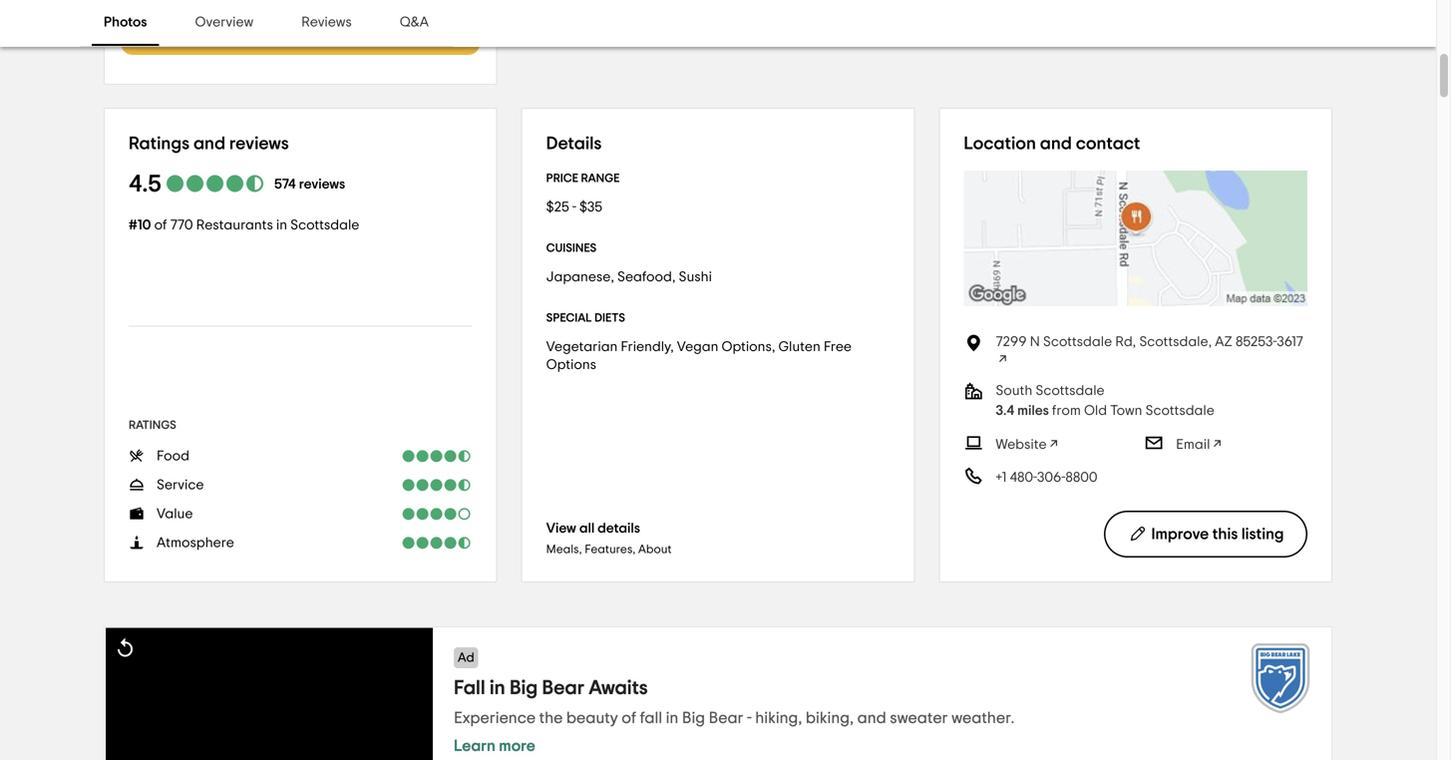 Task type: locate. For each thing, give the bounding box(es) containing it.
3.4
[[996, 404, 1015, 418]]

food
[[157, 449, 189, 463]]

scottsdale
[[290, 218, 359, 232], [1043, 335, 1112, 349], [1036, 384, 1105, 398], [1146, 404, 1215, 418]]

+1 480-306-8800 link
[[964, 466, 1098, 486]]

town
[[1110, 404, 1143, 418]]

-
[[572, 200, 576, 214]]

2 and from the left
[[1040, 135, 1072, 153]]

order online link
[[121, 19, 480, 55]]

old
[[1084, 404, 1107, 418]]

vegetarian
[[546, 340, 618, 354]]

scottsdale right n
[[1043, 335, 1112, 349]]

south
[[996, 384, 1033, 398]]

and right ratings
[[193, 135, 225, 153]]

and for location
[[1040, 135, 1072, 153]]

listing
[[1242, 526, 1284, 542]]

view all details meals, features, about
[[546, 522, 672, 556]]

website link
[[964, 433, 1144, 454]]

8800
[[1066, 471, 1098, 485]]

vegan
[[677, 340, 719, 354]]

improve this listing link
[[1104, 511, 1308, 558]]

0 vertical spatial reviews
[[229, 135, 289, 153]]

1 horizontal spatial reviews
[[299, 178, 345, 192]]

south scottsdale 3.4 miles from old town scottsdale
[[996, 384, 1215, 418]]

480-
[[1010, 471, 1037, 485]]

az
[[1215, 335, 1233, 349]]

q&a
[[400, 15, 429, 29]]

atmosphere
[[157, 536, 234, 550]]

$25
[[546, 200, 569, 214]]

0 horizontal spatial reviews
[[229, 135, 289, 153]]

scottsdale up email link
[[1146, 404, 1215, 418]]

range
[[581, 173, 620, 185]]

all
[[579, 522, 595, 536]]

1 and from the left
[[193, 135, 225, 153]]

1 horizontal spatial and
[[1040, 135, 1072, 153]]

photos
[[104, 15, 147, 29]]

details
[[546, 135, 602, 153]]

price range
[[546, 173, 620, 185]]

special diets
[[546, 312, 625, 324]]

photos link
[[92, 0, 159, 46]]

and left contact
[[1040, 135, 1072, 153]]

reviews up 574
[[229, 135, 289, 153]]

rd,
[[1115, 335, 1136, 349]]

1 vertical spatial reviews
[[299, 178, 345, 192]]

online
[[302, 30, 340, 44]]

0 horizontal spatial and
[[193, 135, 225, 153]]

reviews right 574
[[299, 178, 345, 192]]

7299 n scottsdale rd, scottsdale, az 85253-3617
[[996, 335, 1303, 349]]

japanese,
[[546, 270, 614, 284]]

website
[[996, 438, 1047, 452]]

location and contact
[[964, 135, 1140, 153]]

ratings
[[129, 135, 190, 153]]

and
[[193, 135, 225, 153], [1040, 135, 1072, 153]]

from
[[1052, 404, 1081, 418]]

reviews
[[229, 135, 289, 153], [299, 178, 345, 192]]

574
[[274, 178, 296, 192]]

contact
[[1076, 135, 1140, 153]]

3617
[[1277, 335, 1303, 349]]

details
[[598, 522, 640, 536]]

sushi
[[679, 270, 712, 284]]

574 reviews
[[274, 178, 345, 192]]



Task type: vqa. For each thing, say whether or not it's contained in the screenshot.


Task type: describe. For each thing, give the bounding box(es) containing it.
#10 of 770 restaurants in scottsdale
[[129, 218, 359, 232]]

overview link
[[183, 0, 265, 46]]

restaurants
[[196, 218, 273, 232]]

ratings
[[129, 419, 176, 431]]

advertisement region
[[104, 626, 1333, 760]]

$35
[[579, 200, 603, 214]]

about
[[638, 544, 672, 556]]

features,
[[585, 544, 636, 556]]

and for ratings
[[193, 135, 225, 153]]

#10
[[129, 218, 151, 232]]

cuisines
[[546, 242, 597, 254]]

view all details link
[[546, 520, 640, 538]]

restaurants in scottsdale link
[[196, 218, 359, 232]]

options
[[546, 358, 597, 372]]

email link
[[1144, 433, 1224, 453]]

this
[[1213, 526, 1238, 542]]

reviews link
[[289, 0, 364, 46]]

$25 - $35
[[546, 200, 603, 214]]

view
[[546, 522, 576, 536]]

special
[[546, 312, 592, 324]]

order online
[[261, 30, 340, 44]]

306-
[[1037, 471, 1066, 485]]

improve this listing
[[1152, 526, 1284, 542]]

overview
[[195, 15, 253, 29]]

email
[[1176, 438, 1210, 452]]

ratings and reviews
[[129, 135, 289, 153]]

diets
[[595, 312, 625, 324]]

service
[[157, 478, 204, 492]]

price
[[546, 173, 578, 185]]

7299
[[996, 335, 1027, 349]]

scottsdale right in
[[290, 218, 359, 232]]

free
[[824, 340, 852, 354]]

scottsdale,
[[1139, 335, 1212, 349]]

85253-
[[1236, 335, 1277, 349]]

value
[[157, 507, 193, 521]]

scottsdale up from
[[1036, 384, 1105, 398]]

vegetarian friendly, vegan options, gluten free options
[[546, 340, 852, 372]]

japanese, seafood, sushi
[[546, 270, 712, 284]]

n
[[1030, 335, 1040, 349]]

q&a link
[[388, 0, 441, 46]]

location
[[964, 135, 1036, 153]]

reviews
[[301, 15, 352, 29]]

scottsdale inside 'link'
[[1043, 335, 1112, 349]]

order
[[261, 30, 299, 44]]

7299 n scottsdale rd, scottsdale, az 85253-3617 link
[[996, 333, 1308, 369]]

+1
[[996, 471, 1007, 485]]

+1 480-306-8800
[[996, 471, 1098, 485]]

770
[[170, 218, 193, 232]]

friendly,
[[621, 340, 674, 354]]

of
[[154, 218, 167, 232]]

improve
[[1152, 526, 1209, 542]]

meals,
[[546, 544, 582, 556]]

seafood,
[[617, 270, 676, 284]]

miles
[[1018, 404, 1049, 418]]

order online button
[[121, 19, 480, 55]]

in
[[276, 218, 287, 232]]

options,
[[722, 340, 775, 354]]

gluten
[[778, 340, 821, 354]]

4.5
[[129, 173, 161, 196]]



